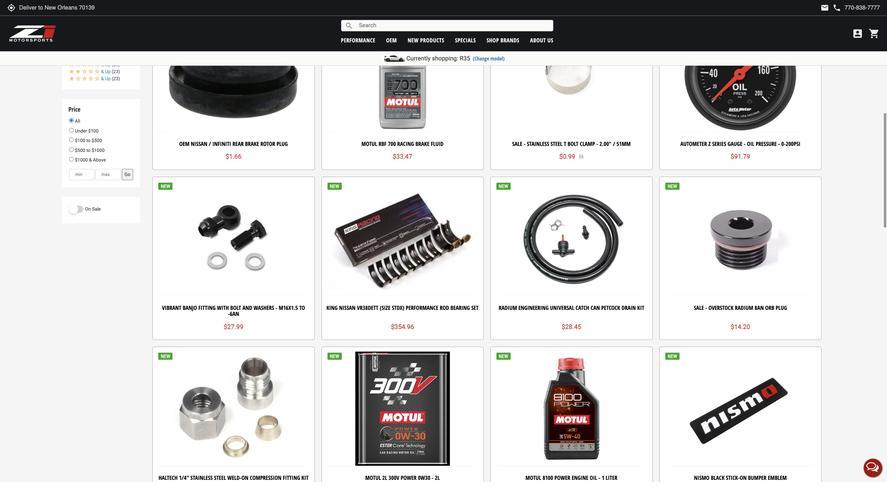 Task type: describe. For each thing, give the bounding box(es) containing it.
shopping_cart link
[[867, 28, 880, 39]]

motul rbf 700 racing brake fluid
[[361, 140, 443, 148]]

power
[[401, 475, 416, 482]]

200psi
[[786, 140, 800, 148]]

z
[[708, 140, 711, 148]]

banjo
[[183, 304, 197, 312]]

on sale
[[85, 207, 101, 212]]

clamp
[[580, 140, 595, 148]]

$500 to $1000
[[74, 148, 105, 153]]

show more button
[[69, 11, 104, 20]]

0 horizontal spatial $100
[[75, 138, 85, 143]]

vibrant
[[162, 304, 181, 312]]

to for $100
[[86, 138, 90, 143]]

performance link
[[341, 36, 375, 44]]

and
[[242, 304, 252, 312]]

$100 to $500
[[74, 138, 102, 143]]

go
[[124, 172, 130, 177]]

haltech
[[159, 475, 178, 482]]

1/4"
[[179, 475, 189, 482]]

$0.99
[[559, 153, 575, 160]]

51mm
[[617, 140, 631, 148]]

nissan for king
[[339, 304, 356, 312]]

oem for "oem" link
[[386, 36, 397, 44]]

my_location
[[7, 4, 16, 12]]

more
[[87, 12, 98, 18]]

1 vertical spatial kit
[[301, 475, 308, 482]]

1 horizontal spatial $1000
[[92, 148, 105, 153]]

rotor
[[260, 140, 275, 148]]

(change
[[473, 55, 489, 62]]

$91.79
[[731, 153, 750, 161]]

rod
[[440, 304, 449, 312]]

account_box link
[[850, 28, 865, 39]]

0 vertical spatial oil
[[747, 140, 754, 148]]

1 radium from the left
[[499, 304, 517, 312]]

emblem
[[768, 475, 787, 482]]

1 vertical spatial $1000
[[75, 158, 88, 163]]

vr38dett
[[357, 304, 378, 312]]

gauge
[[728, 140, 742, 148]]

above
[[93, 158, 106, 163]]

account_box
[[852, 28, 863, 39]]

universal
[[550, 304, 574, 312]]

king nissan vr38dett (size stdx) performance rod bearing set
[[326, 304, 478, 312]]

haltech 1/4" stainless steel weld-on compression fitting kit
[[159, 475, 308, 482]]

catch
[[576, 304, 589, 312]]

motul
[[525, 475, 541, 482]]

stick-
[[726, 475, 740, 482]]

0 vertical spatial kit
[[637, 304, 644, 312]]

to inside "vibrant banjo fitting with bolt and washers - m16x1.5 to -6an"
[[299, 304, 305, 312]]

3 up from the top
[[105, 76, 111, 82]]

mail phone
[[821, 4, 841, 12]]

search
[[345, 21, 353, 30]]

motul for motul 2l 300v power 0w30 - 2l
[[365, 475, 381, 482]]

brands
[[501, 36, 519, 44]]

go button
[[122, 169, 133, 181]]

orb
[[765, 304, 774, 312]]

6an
[[230, 311, 239, 318]]

weld-
[[227, 475, 241, 482]]

petcock
[[601, 304, 620, 312]]

2 brake from the left
[[415, 140, 429, 148]]

steel for t
[[551, 140, 562, 148]]

2.00"
[[599, 140, 611, 148]]

(size
[[380, 304, 390, 312]]

washers
[[254, 304, 274, 312]]

can
[[591, 304, 600, 312]]

3 23 from the top
[[113, 76, 118, 82]]

min number field
[[69, 169, 95, 181]]

overstock
[[708, 304, 733, 312]]

Search search field
[[353, 20, 553, 31]]

about us link
[[530, 36, 553, 44]]

sale for sale - overstock radium 8an orb plug
[[694, 304, 704, 312]]

motul 2l 300v power 0w30 - 2l
[[365, 475, 440, 482]]

1 horizontal spatial plug
[[776, 304, 787, 312]]

stainless for -
[[527, 140, 549, 148]]

1 horizontal spatial $100
[[88, 128, 99, 134]]

autometer
[[680, 140, 707, 148]]

engine
[[572, 475, 588, 482]]

sale - stainless steel t bolt clamp - 2.00" / 51mm
[[512, 140, 631, 148]]

motul 8100 power engine oil - 1 liter
[[525, 475, 617, 482]]

1 & up 23 from the top
[[101, 62, 118, 67]]

show
[[75, 12, 86, 18]]

specials link
[[455, 36, 476, 44]]

currently
[[406, 55, 430, 62]]

new
[[408, 36, 419, 44]]

1
[[602, 475, 604, 482]]

under
[[75, 128, 87, 134]]

bumper
[[748, 475, 766, 482]]

liter
[[606, 475, 617, 482]]

black
[[711, 475, 725, 482]]

mail link
[[821, 4, 829, 12]]

series
[[712, 140, 726, 148]]

1 horizontal spatial on
[[740, 475, 747, 482]]

show more
[[75, 12, 98, 18]]

on
[[241, 475, 248, 482]]

1 horizontal spatial $500
[[92, 138, 102, 143]]

oem link
[[386, 36, 397, 44]]

under  $100
[[74, 128, 99, 134]]

1 vertical spatial fitting
[[283, 475, 300, 482]]

2 / from the left
[[613, 140, 615, 148]]

model)
[[490, 55, 505, 62]]

bolt inside "vibrant banjo fitting with bolt and washers - m16x1.5 to -6an"
[[230, 304, 241, 312]]

3 & up 23 from the top
[[101, 76, 118, 82]]

performance
[[406, 304, 438, 312]]

fluid
[[431, 140, 443, 148]]

8100
[[543, 475, 553, 482]]

1 vertical spatial $500
[[75, 148, 85, 153]]



Task type: locate. For each thing, give the bounding box(es) containing it.
1 horizontal spatial radium
[[735, 304, 753, 312]]

0 horizontal spatial kit
[[301, 475, 308, 482]]

1 vertical spatial bolt
[[230, 304, 241, 312]]

infiniti
[[212, 140, 231, 148]]

0 horizontal spatial radium
[[499, 304, 517, 312]]

brake left fluid
[[415, 140, 429, 148]]

to for $500
[[86, 148, 90, 153]]

nissan right 'king'
[[339, 304, 356, 312]]

0 horizontal spatial nissan
[[191, 140, 207, 148]]

2 vertical spatial 23
[[113, 76, 118, 82]]

racing
[[397, 140, 414, 148]]

oem nissan / infiniti rear brake rotor plug
[[179, 140, 288, 148]]

1 horizontal spatial oem
[[386, 36, 397, 44]]

us
[[547, 36, 553, 44]]

on left sale
[[85, 207, 91, 212]]

sale
[[92, 207, 101, 212]]

power
[[554, 475, 570, 482]]

1 vertical spatial & up 23
[[101, 69, 118, 74]]

$1000 up above
[[92, 148, 105, 153]]

$100 up $100 to $500 at the left top of page
[[88, 128, 99, 134]]

0 horizontal spatial stainless
[[190, 475, 213, 482]]

nissan left infiniti
[[191, 140, 207, 148]]

shopping_cart
[[869, 28, 880, 39]]

z1 motorsports logo image
[[9, 25, 56, 42]]

1 vertical spatial oem
[[179, 140, 189, 148]]

to up $500 to $1000
[[86, 138, 90, 143]]

0 horizontal spatial sale
[[512, 140, 522, 148]]

0 vertical spatial bolt
[[568, 140, 578, 148]]

2 vertical spatial up
[[105, 76, 111, 82]]

stainless right 1/4"
[[190, 475, 213, 482]]

price
[[68, 105, 81, 114]]

0 horizontal spatial plug
[[277, 140, 288, 148]]

motul for motul rbf 700 racing brake fluid
[[361, 140, 377, 148]]

vibrant banjo fitting with bolt and washers - m16x1.5 to -6an
[[162, 304, 305, 318]]

motul left 300v
[[365, 475, 381, 482]]

bolt
[[568, 140, 578, 148], [230, 304, 241, 312]]

/ left infiniti
[[209, 140, 211, 148]]

with
[[217, 304, 229, 312]]

bolt left and
[[230, 304, 241, 312]]

1 horizontal spatial steel
[[551, 140, 562, 148]]

23
[[113, 62, 118, 67], [113, 69, 118, 74], [113, 76, 118, 82]]

0 vertical spatial $500
[[92, 138, 102, 143]]

bearing
[[450, 304, 470, 312]]

nissan for oem
[[191, 140, 207, 148]]

0 horizontal spatial /
[[209, 140, 211, 148]]

1 horizontal spatial sale
[[694, 304, 704, 312]]

2 vertical spatial to
[[299, 304, 305, 312]]

pressure
[[756, 140, 777, 148]]

specials
[[455, 36, 476, 44]]

to
[[86, 138, 90, 143], [86, 148, 90, 153], [299, 304, 305, 312]]

0 vertical spatial 23
[[113, 62, 118, 67]]

fitting inside "vibrant banjo fitting with bolt and washers - m16x1.5 to -6an"
[[198, 304, 216, 312]]

sale - overstock radium 8an orb plug
[[694, 304, 787, 312]]

1 vertical spatial steel
[[214, 475, 226, 482]]

0-
[[781, 140, 786, 148]]

0 vertical spatial sale
[[512, 140, 522, 148]]

1 / from the left
[[209, 140, 211, 148]]

to right m16x1.5
[[299, 304, 305, 312]]

&
[[101, 62, 104, 67], [101, 69, 104, 74], [101, 76, 104, 82], [89, 158, 92, 163]]

radium left engineering
[[499, 304, 517, 312]]

1 horizontal spatial nissan
[[339, 304, 356, 312]]

0 vertical spatial & up 23
[[101, 62, 118, 67]]

brake right the rear
[[245, 140, 259, 148]]

rbf
[[379, 140, 387, 148]]

0 vertical spatial on
[[85, 207, 91, 212]]

max number field
[[95, 169, 121, 181]]

1 horizontal spatial brake
[[415, 140, 429, 148]]

$1000 down $500 to $1000
[[75, 158, 88, 163]]

products
[[420, 36, 444, 44]]

1 vertical spatial 23
[[113, 69, 118, 74]]

steel for weld-
[[214, 475, 226, 482]]

drain
[[622, 304, 636, 312]]

fitting right compression
[[283, 475, 300, 482]]

0 vertical spatial stainless
[[527, 140, 549, 148]]

1 2l from the left
[[382, 475, 387, 482]]

all
[[74, 119, 80, 124]]

1 vertical spatial sale
[[694, 304, 704, 312]]

0 horizontal spatial fitting
[[198, 304, 216, 312]]

oil left 1
[[590, 475, 597, 482]]

about us
[[530, 36, 553, 44]]

plug
[[277, 140, 288, 148], [776, 304, 787, 312]]

0 horizontal spatial $1000
[[75, 158, 88, 163]]

r35
[[460, 55, 470, 62]]

rear
[[233, 140, 244, 148]]

nismo
[[694, 475, 709, 482]]

700
[[388, 140, 396, 148]]

bolt right t
[[568, 140, 578, 148]]

1 horizontal spatial fitting
[[283, 475, 300, 482]]

oem
[[386, 36, 397, 44], [179, 140, 189, 148]]

oil left pressure
[[747, 140, 754, 148]]

2 vertical spatial & up 23
[[101, 76, 118, 82]]

phone link
[[833, 4, 880, 12]]

1 horizontal spatial kit
[[637, 304, 644, 312]]

0 horizontal spatial $500
[[75, 148, 85, 153]]

oil
[[747, 140, 754, 148], [590, 475, 597, 482]]

fitting
[[198, 304, 216, 312], [283, 475, 300, 482]]

1 brake from the left
[[245, 140, 259, 148]]

new products
[[408, 36, 444, 44]]

autometer z series gauge - oil pressure - 0-200psi
[[680, 140, 800, 148]]

radium left 8an
[[735, 304, 753, 312]]

kit
[[637, 304, 644, 312], [301, 475, 308, 482]]

$14.20
[[731, 323, 750, 331]]

motul
[[361, 140, 377, 148], [365, 475, 381, 482]]

0 vertical spatial motul
[[361, 140, 377, 148]]

compression
[[250, 475, 281, 482]]

$500 down $100 to $500 at the left top of page
[[75, 148, 85, 153]]

/ right 2.00"
[[613, 140, 615, 148]]

new products link
[[408, 36, 444, 44]]

1 horizontal spatial stainless
[[527, 140, 549, 148]]

sale
[[512, 140, 522, 148], [694, 304, 704, 312]]

0 vertical spatial nissan
[[191, 140, 207, 148]]

2 & up 23 from the top
[[101, 69, 118, 74]]

1 horizontal spatial bolt
[[568, 140, 578, 148]]

2l left 300v
[[382, 475, 387, 482]]

oem for oem nissan / infiniti rear brake rotor plug
[[179, 140, 189, 148]]

engineering
[[518, 304, 549, 312]]

0 vertical spatial to
[[86, 138, 90, 143]]

0 vertical spatial fitting
[[198, 304, 216, 312]]

2 23 from the top
[[113, 69, 118, 74]]

motul left rbf
[[361, 140, 377, 148]]

$28.45
[[562, 323, 581, 331]]

0 vertical spatial up
[[105, 62, 111, 67]]

king
[[326, 304, 338, 312]]

0 horizontal spatial on
[[85, 207, 91, 212]]

/
[[209, 140, 211, 148], [613, 140, 615, 148]]

0 vertical spatial steel
[[551, 140, 562, 148]]

schwaben
[[77, 0, 98, 6]]

stainless
[[527, 140, 549, 148], [190, 475, 213, 482]]

$0.99 $5
[[559, 153, 584, 160]]

about
[[530, 36, 546, 44]]

2l right 0w30
[[435, 475, 440, 482]]

$100 down under
[[75, 138, 85, 143]]

shopping:
[[432, 55, 458, 62]]

1 vertical spatial motul
[[365, 475, 381, 482]]

1 vertical spatial nissan
[[339, 304, 356, 312]]

plug right "orb"
[[776, 304, 787, 312]]

stainless for 1/4"
[[190, 475, 213, 482]]

mail
[[821, 4, 829, 12]]

None radio
[[69, 128, 74, 133], [69, 138, 74, 142], [69, 148, 74, 152], [69, 128, 74, 133], [69, 138, 74, 142], [69, 148, 74, 152]]

0 horizontal spatial brake
[[245, 140, 259, 148]]

1 horizontal spatial /
[[613, 140, 615, 148]]

fitting left with
[[198, 304, 216, 312]]

$1000 & above
[[74, 158, 106, 163]]

2 up from the top
[[105, 69, 111, 74]]

1 vertical spatial $100
[[75, 138, 85, 143]]

on left bumper
[[740, 475, 747, 482]]

0 horizontal spatial bolt
[[230, 304, 241, 312]]

t
[[564, 140, 566, 148]]

0 horizontal spatial steel
[[214, 475, 226, 482]]

set
[[471, 304, 478, 312]]

m16x1.5
[[279, 304, 298, 312]]

0 horizontal spatial 2l
[[382, 475, 387, 482]]

0 vertical spatial $1000
[[92, 148, 105, 153]]

up
[[105, 62, 111, 67], [105, 69, 111, 74], [105, 76, 111, 82]]

0 vertical spatial plug
[[277, 140, 288, 148]]

sale for sale - stainless steel t bolt clamp - 2.00" / 51mm
[[512, 140, 522, 148]]

1 horizontal spatial 2l
[[435, 475, 440, 482]]

None radio
[[69, 118, 74, 123], [69, 157, 74, 162], [69, 118, 74, 123], [69, 157, 74, 162]]

$500 up $500 to $1000
[[92, 138, 102, 143]]

300v
[[389, 475, 399, 482]]

0 horizontal spatial oil
[[590, 475, 597, 482]]

1 23 from the top
[[113, 62, 118, 67]]

0 vertical spatial $100
[[88, 128, 99, 134]]

2 2l from the left
[[435, 475, 440, 482]]

None checkbox
[[69, 1, 75, 7]]

& up 23
[[101, 62, 118, 67], [101, 69, 118, 74], [101, 76, 118, 82]]

$5
[[579, 154, 584, 160]]

stainless left t
[[527, 140, 549, 148]]

(change model) link
[[473, 55, 505, 62]]

2 radium from the left
[[735, 304, 753, 312]]

ratings
[[68, 43, 87, 51]]

plug right rotor at the left top of page
[[277, 140, 288, 148]]

0 horizontal spatial oem
[[179, 140, 189, 148]]

1 horizontal spatial oil
[[747, 140, 754, 148]]

1 vertical spatial oil
[[590, 475, 597, 482]]

1 vertical spatial plug
[[776, 304, 787, 312]]

$100
[[88, 128, 99, 134], [75, 138, 85, 143]]

0 vertical spatial oem
[[386, 36, 397, 44]]

shop brands
[[487, 36, 519, 44]]

to down $100 to $500 at the left top of page
[[86, 148, 90, 153]]

performance
[[341, 36, 375, 44]]

1 vertical spatial on
[[740, 475, 747, 482]]

steel left t
[[551, 140, 562, 148]]

1 vertical spatial stainless
[[190, 475, 213, 482]]

nismo black stick-on bumper emblem
[[694, 475, 787, 482]]

1 vertical spatial up
[[105, 69, 111, 74]]

1 vertical spatial to
[[86, 148, 90, 153]]

1 up from the top
[[105, 62, 111, 67]]

0w30
[[418, 475, 430, 482]]

steel left weld-
[[214, 475, 226, 482]]



Task type: vqa. For each thing, say whether or not it's contained in the screenshot.
bottom to
yes



